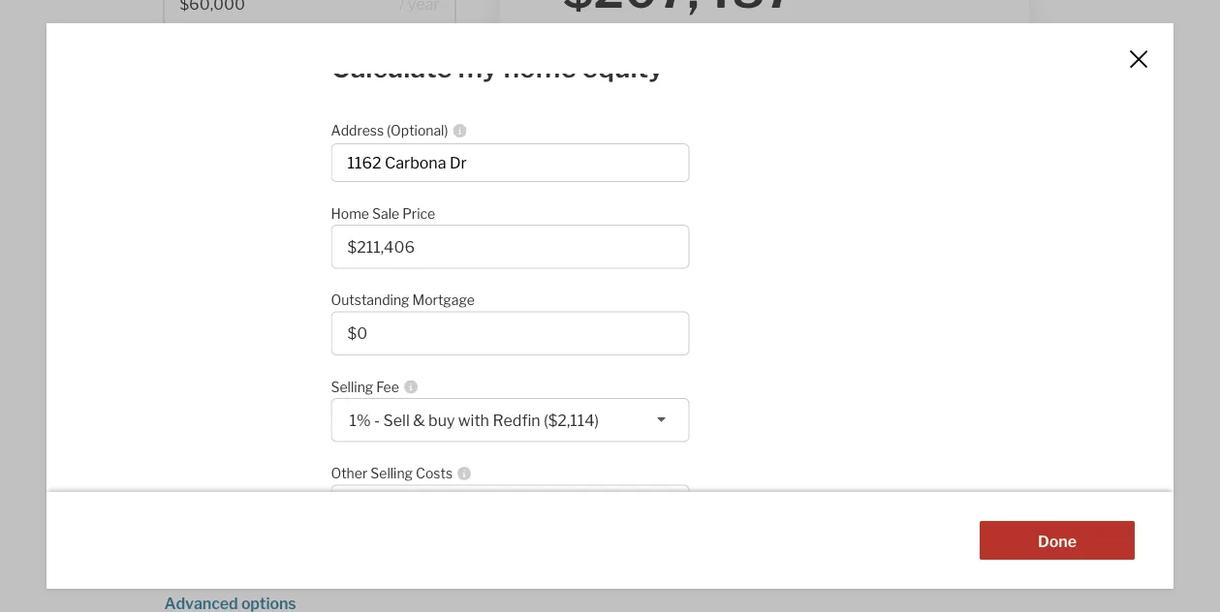 Task type: locate. For each thing, give the bounding box(es) containing it.
36%
[[563, 144, 610, 170]]

home inside dialog
[[504, 51, 577, 84]]

add for add a location to see homes that fit your budget
[[555, 310, 585, 329]]

0 vertical spatial home
[[504, 51, 577, 84]]

that
[[762, 310, 791, 329]]

my inside add my home equity button
[[268, 396, 291, 414]]

2 vertical spatial home
[[294, 396, 335, 414]]

buying?
[[272, 490, 329, 508]]

outstanding mortgage element
[[331, 282, 680, 311]]

0 vertical spatial like
[[228, 142, 246, 156]]

1 vertical spatial equity
[[338, 396, 384, 414]]

with
[[458, 411, 490, 429]]

sell
[[383, 411, 410, 429]]

mortgage
[[412, 292, 475, 308]]

like down loan
[[237, 158, 255, 172]]

down payment
[[563, 70, 672, 88]]

see
[[680, 310, 706, 329]]

1 horizontal spatial my
[[458, 51, 498, 84]]

redfin
[[493, 411, 541, 429]]

requires private mortgage
[[596, 237, 789, 255]]

month
[[392, 106, 440, 125]]

0 vertical spatial a
[[588, 310, 597, 329]]

alimony,
[[395, 142, 439, 156]]

home inside button
[[294, 396, 335, 414]]

add
[[555, 310, 585, 329], [235, 396, 265, 414]]

my right calculate
[[458, 51, 498, 84]]

my for calculate
[[458, 51, 498, 84]]

1 horizontal spatial equity
[[582, 51, 664, 84]]

0 horizontal spatial my
[[268, 396, 291, 414]]

add my home equity
[[235, 396, 384, 414]]

do you have a home to sell?
[[163, 349, 362, 368]]

|
[[615, 144, 620, 170]]

home
[[504, 51, 577, 84], [267, 349, 308, 368], [294, 396, 335, 414]]

0 vertical spatial equity
[[582, 51, 664, 84]]

down
[[563, 70, 605, 88]]

0 horizontal spatial add
[[235, 396, 265, 414]]

0 vertical spatial my
[[458, 51, 498, 84]]

you
[[193, 310, 213, 324], [292, 310, 311, 324], [187, 349, 214, 368], [242, 490, 269, 508]]

price
[[402, 205, 436, 221]]

1 horizontal spatial add
[[555, 310, 585, 329]]

have
[[217, 349, 252, 368]]

like left loan
[[228, 142, 246, 156]]

outstanding mortgage
[[331, 292, 475, 308]]

home sale price element
[[331, 195, 680, 224]]

homes
[[709, 310, 759, 329]]

selling right other
[[371, 465, 413, 482]]

a left location on the bottom of the page
[[588, 310, 597, 329]]

Enter your address search field
[[331, 143, 690, 182]]

obligations
[[163, 142, 225, 156]]

like
[[228, 142, 246, 156], [237, 158, 255, 172]]

equity inside button
[[338, 396, 384, 414]]

to left sell? at the left bottom of the page
[[311, 349, 327, 368]]

calculate my home equity dialog
[[47, 23, 1174, 597]]

debt
[[297, 142, 322, 156]]

but
[[163, 158, 181, 172]]

location
[[600, 310, 658, 329]]

calculate my home equity
[[331, 51, 664, 84]]

1 vertical spatial home
[[267, 349, 308, 368]]

when
[[259, 310, 289, 324]]

equity for add my home equity
[[338, 396, 384, 414]]

obligations like loan and debt payments or alimony, but not costs like groceries or utilities.
[[163, 142, 439, 172]]

equity
[[582, 51, 664, 84], [338, 396, 384, 414]]

requires
[[596, 237, 660, 255]]

other
[[331, 465, 368, 482]]

/ month
[[384, 106, 440, 125]]

1 horizontal spatial or
[[381, 142, 392, 156]]

1 vertical spatial add
[[235, 396, 265, 414]]

or down the address (optional)
[[381, 142, 392, 156]]

-
[[374, 411, 380, 429]]

my down do you have a home to sell?
[[268, 396, 291, 414]]

monthly debts. required field. element
[[163, 62, 446, 93]]

equity inside dialog
[[582, 51, 664, 84]]

0 vertical spatial to
[[661, 310, 677, 329]]

or
[[381, 142, 392, 156], [312, 158, 323, 172]]

1 vertical spatial my
[[268, 396, 291, 414]]

my for add
[[268, 396, 291, 414]]

add for add my home equity
[[235, 396, 265, 414]]

selling
[[331, 379, 373, 395], [371, 465, 413, 482]]

0 vertical spatial add
[[555, 310, 585, 329]]

can
[[215, 310, 235, 324]]

my inside calculate my home equity dialog
[[458, 51, 498, 84]]

selling down sell? at the left bottom of the page
[[331, 379, 373, 395]]

1 vertical spatial selling
[[371, 465, 413, 482]]

0 horizontal spatial equity
[[338, 396, 384, 414]]

1%
[[349, 411, 371, 429]]

/
[[384, 106, 389, 125]]

you right the when
[[292, 310, 311, 324]]

to left see
[[661, 310, 677, 329]]

payment
[[608, 70, 672, 88]]

a right have
[[255, 349, 263, 368]]

my
[[458, 51, 498, 84], [268, 396, 291, 414]]

&
[[413, 411, 425, 429]]

Outstanding Mortgage text field
[[348, 324, 673, 343]]

City, neighborhood, or zip search field
[[163, 511, 456, 550]]

($2,114)
[[544, 411, 599, 429]]

add inside button
[[235, 396, 265, 414]]

close.
[[314, 310, 345, 324]]

loan
[[249, 142, 272, 156]]

1 vertical spatial or
[[312, 158, 323, 172]]

a
[[588, 310, 597, 329], [255, 349, 263, 368]]

None range field
[[563, 179, 966, 205]]

home for calculate
[[504, 51, 577, 84]]

you right do
[[187, 349, 214, 368]]

are
[[216, 490, 239, 508]]

1 vertical spatial to
[[311, 349, 327, 368]]

add left location on the bottom of the page
[[555, 310, 585, 329]]

selling fee
[[331, 379, 399, 395]]

costs
[[205, 158, 234, 172]]

(optional)
[[387, 122, 448, 139]]

add down do you have a home to sell?
[[235, 396, 265, 414]]

and
[[274, 142, 294, 156]]

mortgage
[[718, 237, 789, 255]]

comfortable
[[625, 144, 751, 170]]

equity down selling fee
[[338, 396, 384, 414]]

to
[[661, 310, 677, 329], [311, 349, 327, 368]]

or down debt
[[312, 158, 323, 172]]

equity up |
[[582, 51, 664, 84]]

1 vertical spatial a
[[255, 349, 263, 368]]

equity for calculate my home equity
[[582, 51, 664, 84]]



Task type: describe. For each thing, give the bounding box(es) containing it.
home
[[331, 205, 369, 221]]

you right are
[[242, 490, 269, 508]]

done button
[[980, 522, 1135, 560]]

you left can
[[193, 310, 213, 324]]

36% | comfortable
[[563, 144, 751, 170]]

do
[[163, 349, 184, 368]]

private
[[664, 237, 714, 255]]

Monthly debts text field
[[180, 106, 377, 125]]

groceries
[[258, 158, 309, 172]]

other selling costs
[[331, 465, 453, 482]]

calculate
[[331, 51, 452, 84]]

outstanding
[[331, 292, 410, 308]]

where
[[163, 490, 212, 508]]

1 horizontal spatial to
[[661, 310, 677, 329]]

0 horizontal spatial or
[[312, 158, 323, 172]]

cash you can pay when you close.
[[163, 310, 345, 324]]

cash. required field. element
[[163, 229, 446, 261]]

0 horizontal spatial to
[[311, 349, 327, 368]]

9.6%
[[417, 205, 456, 224]]

sale
[[372, 205, 400, 221]]

home for add
[[294, 396, 335, 414]]

where are you buying?
[[163, 490, 329, 508]]

Annual household income text field
[[180, 0, 391, 14]]

1 vertical spatial like
[[237, 158, 255, 172]]

budget
[[849, 310, 901, 329]]

utilities.
[[326, 158, 368, 172]]

payments
[[324, 142, 378, 156]]

done
[[1038, 532, 1077, 551]]

not
[[184, 158, 202, 172]]

add my home equity button
[[163, 385, 456, 424]]

your
[[814, 310, 846, 329]]

add a location to see homes that fit your budget
[[555, 310, 901, 329]]

home sale price
[[331, 205, 436, 221]]

1 horizontal spatial a
[[588, 310, 597, 329]]

address (optional)
[[331, 122, 448, 139]]

fit
[[795, 310, 810, 329]]

address
[[331, 122, 384, 139]]

0 horizontal spatial a
[[255, 349, 263, 368]]

costs
[[416, 465, 453, 482]]

0 vertical spatial or
[[381, 142, 392, 156]]

sell?
[[330, 349, 362, 368]]

0 vertical spatial selling
[[331, 379, 373, 395]]

cash
[[163, 310, 191, 324]]

Home Sale Price text field
[[348, 237, 673, 256]]

fee
[[376, 379, 399, 395]]

1% - sell & buy with redfin ($2,114)
[[349, 411, 599, 429]]

pay
[[237, 310, 257, 324]]

buy
[[429, 411, 455, 429]]



Task type: vqa. For each thing, say whether or not it's contained in the screenshot.
/ month
yes



